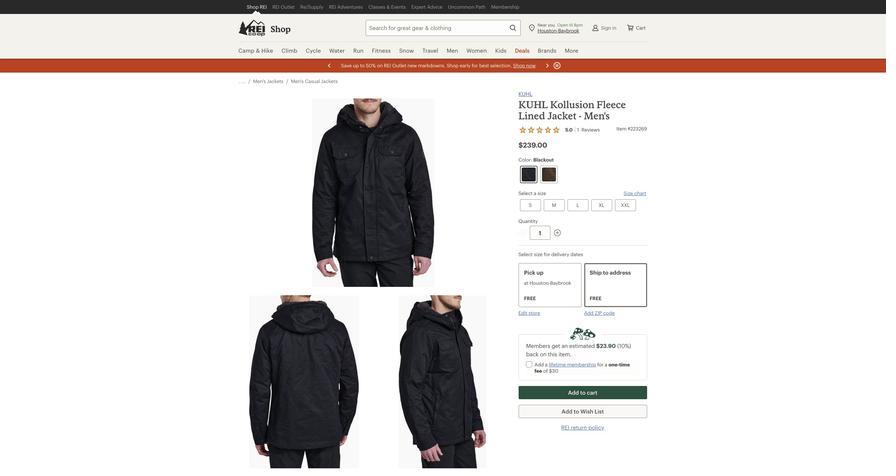 Task type: describe. For each thing, give the bounding box(es) containing it.
shop up rei co-op, go to rei.com home page link
[[247, 4, 259, 10]]

1 vertical spatial baybrook
[[551, 280, 572, 286]]

re/supply link
[[298, 0, 326, 14]]

select a size element
[[519, 191, 648, 213]]

re/supply
[[301, 4, 324, 10]]

kollusion
[[551, 99, 595, 110]]

water button
[[325, 42, 349, 59]]

kuhl link
[[519, 90, 533, 98]]

an
[[562, 343, 568, 350]]

in
[[613, 25, 617, 31]]

xl
[[599, 202, 605, 208]]

expert advice
[[412, 4, 443, 10]]

travel
[[423, 47, 439, 54]]

policy
[[589, 425, 605, 431]]

rei return policy
[[562, 425, 605, 431]]

rei inside shop rei link
[[260, 4, 267, 10]]

cart
[[587, 390, 598, 396]]

pick up
[[525, 270, 544, 276]]

one-time fee
[[535, 362, 630, 374]]

store
[[529, 310, 541, 316]]

delivery
[[552, 252, 570, 258]]

sign in
[[602, 25, 617, 31]]

blackout
[[534, 157, 554, 163]]

on inside members get an estimated $23.90 (10%) back on this item.
[[540, 351, 547, 358]]

1 / from the left
[[249, 78, 250, 84]]

select for select size for delivery dates
[[519, 252, 533, 258]]

members
[[527, 343, 551, 350]]

s
[[529, 202, 532, 208]]

l
[[577, 202, 580, 208]]

water
[[330, 47, 345, 54]]

events
[[391, 4, 406, 10]]

next message image
[[543, 62, 552, 70]]

3 . from the left
[[244, 78, 246, 84]]

to for add to wish list
[[574, 409, 580, 415]]

fitness
[[372, 47, 391, 54]]

return
[[571, 425, 587, 431]]

add for add to wish list
[[562, 409, 573, 415]]

a for select
[[534, 191, 537, 196]]

1 reviews
[[578, 127, 600, 133]]

on inside marquee
[[377, 63, 383, 69]]

kuhl kuhl kollusion fleece lined jacket - men's
[[519, 91, 626, 122]]

a for add
[[546, 362, 548, 368]]

1 vertical spatial size
[[534, 252, 543, 258]]

address
[[610, 270, 632, 276]]

rei adventures link
[[326, 0, 366, 14]]

members get an estimated $23.90 (10%) back on this item.
[[527, 343, 632, 358]]

men's for kuhl
[[584, 110, 610, 122]]

brands button
[[534, 42, 561, 59]]

& for classes
[[387, 4, 390, 10]]

shop banner
[[0, 0, 887, 59]]

quantity
[[519, 218, 538, 224]]

classes
[[369, 4, 386, 10]]

pause banner message scrolling image
[[553, 62, 562, 70]]

save up to 50% on rei outlet new markdowns. shop early for best selection. shop now
[[341, 63, 536, 69]]

brands
[[538, 47, 557, 54]]

. . . / men's jackets / men's casual jackets
[[239, 78, 338, 84]]

outlet inside shop banner
[[281, 4, 295, 10]]

rei return policy button
[[562, 424, 605, 432]]

$30
[[550, 368, 559, 374]]

rei adventures
[[329, 4, 363, 10]]

to for add to cart
[[581, 390, 586, 396]]

list
[[595, 409, 604, 415]]

dates
[[571, 252, 584, 258]]

0 horizontal spatial men's
[[253, 78, 266, 84]]

l button
[[568, 200, 589, 212]]

xxl
[[621, 202, 630, 208]]

cart
[[637, 25, 646, 31]]

size chart
[[624, 191, 647, 196]]

. . . button
[[239, 78, 246, 85]]

chart
[[635, 191, 647, 196]]

fee
[[535, 368, 543, 374]]

add zip code button
[[585, 310, 615, 317]]

cart link
[[623, 19, 650, 36]]

search image
[[509, 24, 518, 32]]

near
[[538, 22, 547, 27]]

this
[[548, 351, 558, 358]]

size
[[624, 191, 634, 196]]

rei inside promotional messages marquee
[[384, 63, 391, 69]]

men button
[[443, 42, 463, 59]]

women
[[467, 47, 487, 54]]

at
[[525, 280, 529, 286]]

zip
[[595, 310, 602, 316]]

previous message image
[[325, 62, 334, 70]]

path
[[476, 4, 486, 10]]

color: blackout
[[519, 157, 554, 163]]

kids button
[[491, 42, 511, 59]]

men's for .
[[291, 78, 304, 84]]

rei co-op, go to rei.com home page link
[[239, 19, 265, 36]]

1 free from the left
[[525, 296, 536, 302]]

color:
[[519, 157, 533, 163]]

add to cart
[[569, 390, 598, 396]]

classes & events link
[[366, 0, 409, 14]]

edit store
[[519, 310, 541, 316]]

selection.
[[490, 63, 512, 69]]

edit store button
[[519, 310, 541, 317]]

shop rei link
[[244, 0, 270, 14]]

2 jackets from the left
[[321, 78, 338, 84]]

promotional messages marquee
[[0, 59, 887, 73]]

deals
[[515, 47, 530, 54]]

get
[[552, 343, 561, 350]]

item
[[617, 126, 627, 132]]

& for camp
[[256, 47, 260, 54]]

size inside select a size element
[[538, 191, 547, 196]]

item #223269
[[617, 126, 648, 132]]

rei for rei outlet
[[273, 4, 280, 10]]

run
[[354, 47, 364, 54]]

add to cart button
[[519, 387, 648, 400]]

til
[[570, 22, 573, 27]]

for inside promotional messages marquee
[[472, 63, 478, 69]]

markdowns.
[[418, 63, 446, 69]]

best
[[480, 63, 489, 69]]

open
[[558, 22, 569, 27]]



Task type: vqa. For each thing, say whether or not it's contained in the screenshot.
banner
no



Task type: locate. For each thing, give the bounding box(es) containing it.
0 vertical spatial baybrook
[[559, 27, 580, 33]]

0 horizontal spatial for
[[472, 63, 478, 69]]

jackets
[[267, 78, 284, 84], [321, 78, 338, 84]]

cycle
[[306, 47, 321, 54]]

camp
[[239, 47, 255, 54]]

size up s button
[[538, 191, 547, 196]]

men's left casual
[[291, 78, 304, 84]]

women button
[[463, 42, 491, 59]]

sign in link
[[589, 21, 620, 35]]

men's right . . . dropdown button
[[253, 78, 266, 84]]

outlet up shop link
[[281, 4, 295, 10]]

0 horizontal spatial /
[[249, 78, 250, 84]]

houston-
[[538, 27, 559, 33], [530, 280, 551, 286]]

rei left adventures
[[329, 4, 336, 10]]

.
[[239, 78, 241, 84], [242, 78, 243, 84], [244, 78, 246, 84]]

1 horizontal spatial /
[[286, 78, 288, 84]]

0 vertical spatial outlet
[[281, 4, 295, 10]]

$239.00
[[519, 141, 548, 149]]

casual
[[305, 78, 320, 84]]

baybrook down delivery
[[551, 280, 572, 286]]

0 vertical spatial for
[[472, 63, 478, 69]]

1 kuhl from the top
[[519, 91, 533, 97]]

2 vertical spatial for
[[598, 362, 604, 368]]

one-
[[609, 362, 620, 368]]

up inside promotional messages marquee
[[353, 63, 359, 69]]

houston- inside near you open til 8pm houston-baybrook
[[538, 27, 559, 33]]

membership
[[568, 362, 597, 368]]

edit
[[519, 310, 528, 316]]

to inside promotional messages marquee
[[360, 63, 365, 69]]

color: turkish coffee image
[[542, 168, 556, 182]]

& left hike
[[256, 47, 260, 54]]

to left the 50%
[[360, 63, 365, 69]]

2 select from the top
[[519, 252, 533, 258]]

for
[[472, 63, 478, 69], [544, 252, 551, 258], [598, 362, 604, 368]]

add up fee
[[535, 362, 544, 368]]

size up pick up
[[534, 252, 543, 258]]

baybrook inside near you open til 8pm houston-baybrook
[[559, 27, 580, 33]]

None field
[[366, 20, 521, 36]]

snow
[[400, 47, 414, 54]]

to for ship to address
[[604, 270, 609, 276]]

on right the 50%
[[377, 63, 383, 69]]

0 vertical spatial on
[[377, 63, 383, 69]]

0 vertical spatial kuhl
[[519, 91, 533, 97]]

climb button
[[278, 42, 302, 59]]

s button
[[520, 200, 541, 212]]

2 free from the left
[[590, 296, 602, 302]]

early
[[460, 63, 471, 69]]

none field inside shop banner
[[366, 20, 521, 36]]

fitness button
[[368, 42, 395, 59]]

decrement quantity image
[[519, 229, 527, 237]]

1 vertical spatial on
[[540, 351, 547, 358]]

/ right . . . dropdown button
[[249, 78, 250, 84]]

$23.90
[[597, 343, 616, 350]]

free up edit store
[[525, 296, 536, 302]]

up for pick
[[537, 270, 544, 276]]

1 vertical spatial &
[[256, 47, 260, 54]]

0 vertical spatial select
[[519, 191, 533, 196]]

rei for rei adventures
[[329, 4, 336, 10]]

2 horizontal spatial a
[[605, 362, 608, 368]]

rei
[[260, 4, 267, 10], [273, 4, 280, 10], [329, 4, 336, 10], [384, 63, 391, 69], [562, 425, 570, 431]]

on left this
[[540, 351, 547, 358]]

2 / from the left
[[286, 78, 288, 84]]

shop rei
[[247, 4, 267, 10]]

0 horizontal spatial on
[[377, 63, 383, 69]]

size chart button
[[624, 191, 647, 197]]

more
[[565, 47, 579, 54]]

free up zip
[[590, 296, 602, 302]]

rei inside rei adventures link
[[329, 4, 336, 10]]

lifetime membership button
[[549, 362, 597, 368]]

shop down rei outlet link
[[271, 24, 291, 34]]

rei inside rei outlet link
[[273, 4, 280, 10]]

add to wish list
[[562, 409, 604, 415]]

reviews
[[582, 127, 600, 133]]

near you open til 8pm houston-baybrook
[[538, 22, 583, 33]]

houston- down pick up
[[530, 280, 551, 286]]

2 horizontal spatial for
[[598, 362, 604, 368]]

camp & hike button
[[239, 42, 278, 59]]

select up the s
[[519, 191, 533, 196]]

code
[[604, 310, 615, 316]]

new
[[408, 63, 417, 69]]

0 vertical spatial &
[[387, 4, 390, 10]]

xxl button
[[615, 200, 636, 212]]

estimated
[[570, 343, 595, 350]]

1 horizontal spatial jackets
[[321, 78, 338, 84]]

rei left return in the bottom of the page
[[562, 425, 570, 431]]

1 jackets from the left
[[267, 78, 284, 84]]

ship
[[590, 270, 602, 276]]

climb
[[282, 47, 298, 54]]

shop
[[247, 4, 259, 10], [271, 24, 291, 34], [447, 63, 459, 69], [513, 63, 525, 69]]

expert
[[412, 4, 426, 10]]

for left delivery
[[544, 252, 551, 258]]

a up of
[[546, 362, 548, 368]]

(10%)
[[618, 343, 632, 350]]

outlet left the new
[[392, 63, 406, 69]]

shop left the early
[[447, 63, 459, 69]]

add left zip
[[585, 310, 594, 316]]

camp & hike
[[239, 47, 273, 54]]

add left cart
[[569, 390, 579, 396]]

1 vertical spatial kuhl
[[519, 99, 548, 110]]

outlet inside promotional messages marquee
[[392, 63, 406, 69]]

a inside select a size element
[[534, 191, 537, 196]]

select for select a size
[[519, 191, 533, 196]]

to inside button
[[574, 409, 580, 415]]

Search for great gear & clothing text field
[[366, 20, 521, 36]]

add for add zip code
[[585, 310, 594, 316]]

on
[[377, 63, 383, 69], [540, 351, 547, 358]]

add for add to cart
[[569, 390, 579, 396]]

houston- down you
[[538, 27, 559, 33]]

hike
[[262, 47, 273, 54]]

save
[[341, 63, 352, 69]]

0 horizontal spatial .
[[239, 78, 241, 84]]

2 horizontal spatial .
[[244, 78, 246, 84]]

deals button
[[511, 42, 534, 59]]

of $30
[[543, 368, 559, 374]]

1 horizontal spatial outlet
[[392, 63, 406, 69]]

2 . from the left
[[242, 78, 243, 84]]

m
[[553, 202, 557, 208]]

jackets down hike
[[267, 78, 284, 84]]

& inside 'dropdown button'
[[256, 47, 260, 54]]

kuhl
[[519, 91, 533, 97], [519, 99, 548, 110]]

1 horizontal spatial up
[[537, 270, 544, 276]]

1 horizontal spatial a
[[546, 362, 548, 368]]

run button
[[349, 42, 368, 59]]

1
[[578, 127, 580, 133]]

0 horizontal spatial jackets
[[267, 78, 284, 84]]

0 vertical spatial up
[[353, 63, 359, 69]]

men's casual jackets link
[[291, 78, 338, 85]]

1 horizontal spatial .
[[242, 78, 243, 84]]

rei co-op, go to rei.com home page image
[[239, 19, 265, 36]]

1 horizontal spatial &
[[387, 4, 390, 10]]

a up s button
[[534, 191, 537, 196]]

/ right men's jackets link
[[286, 78, 288, 84]]

select
[[519, 191, 533, 196], [519, 252, 533, 258]]

add inside popup button
[[569, 390, 579, 396]]

/
[[249, 78, 250, 84], [286, 78, 288, 84]]

kuhl up lined
[[519, 91, 533, 97]]

add
[[585, 310, 594, 316], [535, 362, 544, 368], [569, 390, 579, 396], [562, 409, 573, 415]]

baybrook down til
[[559, 27, 580, 33]]

for left 'one-'
[[598, 362, 604, 368]]

1 horizontal spatial free
[[590, 296, 602, 302]]

0 vertical spatial size
[[538, 191, 547, 196]]

0 vertical spatial houston-
[[538, 27, 559, 33]]

1 vertical spatial up
[[537, 270, 544, 276]]

color: blackout image
[[522, 168, 536, 182]]

0 horizontal spatial a
[[534, 191, 537, 196]]

jacket
[[548, 110, 577, 122]]

lined
[[519, 110, 546, 122]]

add left wish
[[562, 409, 573, 415]]

up
[[353, 63, 359, 69], [537, 270, 544, 276]]

select a size
[[519, 191, 547, 196]]

a left 'one-'
[[605, 362, 608, 368]]

membership link
[[489, 0, 523, 14]]

2 kuhl from the top
[[519, 99, 548, 110]]

of
[[544, 368, 548, 374]]

1 . from the left
[[239, 78, 241, 84]]

advice
[[427, 4, 443, 10]]

men's inside kuhl kuhl kollusion fleece lined jacket - men's
[[584, 110, 610, 122]]

adventures
[[338, 4, 363, 10]]

to
[[360, 63, 365, 69], [604, 270, 609, 276], [581, 390, 586, 396], [574, 409, 580, 415]]

1 horizontal spatial for
[[544, 252, 551, 258]]

up for save
[[353, 63, 359, 69]]

men's up reviews
[[584, 110, 610, 122]]

2 horizontal spatial men's
[[584, 110, 610, 122]]

1 vertical spatial outlet
[[392, 63, 406, 69]]

0 horizontal spatial outlet
[[281, 4, 295, 10]]

0 horizontal spatial &
[[256, 47, 260, 54]]

None number field
[[530, 226, 551, 240]]

shop left now
[[513, 63, 525, 69]]

rei outlet
[[273, 4, 295, 10]]

rei for rei return policy
[[562, 425, 570, 431]]

1 vertical spatial houston-
[[530, 280, 551, 286]]

rei outlet link
[[270, 0, 298, 14]]

to left cart
[[581, 390, 586, 396]]

1 select from the top
[[519, 191, 533, 196]]

up right pick
[[537, 270, 544, 276]]

up right save
[[353, 63, 359, 69]]

None search field
[[354, 20, 521, 36]]

to inside popup button
[[581, 390, 586, 396]]

increment quantity image
[[554, 229, 562, 237]]

none search field inside shop banner
[[354, 20, 521, 36]]

baybrook
[[559, 27, 580, 33], [551, 280, 572, 286]]

rei left the rei outlet
[[260, 4, 267, 10]]

1 vertical spatial for
[[544, 252, 551, 258]]

0 horizontal spatial free
[[525, 296, 536, 302]]

travel button
[[419, 42, 443, 59]]

rei inside rei return policy button
[[562, 425, 570, 431]]

jackets down previous message icon
[[321, 78, 338, 84]]

more button
[[561, 42, 583, 59]]

you
[[548, 22, 555, 27]]

1 horizontal spatial on
[[540, 351, 547, 358]]

rei right the shop rei
[[273, 4, 280, 10]]

kuhl down kuhl link
[[519, 99, 548, 110]]

1 horizontal spatial men's
[[291, 78, 304, 84]]

select up pick
[[519, 252, 533, 258]]

#223269
[[628, 126, 648, 132]]

to right "ship"
[[604, 270, 609, 276]]

rei down fitness dropdown button
[[384, 63, 391, 69]]

add for add a lifetime membership for a
[[535, 362, 544, 368]]

& left events
[[387, 4, 390, 10]]

50%
[[366, 63, 376, 69]]

0 horizontal spatial up
[[353, 63, 359, 69]]

for left best
[[472, 63, 478, 69]]

1 vertical spatial select
[[519, 252, 533, 258]]

add to wish list button
[[519, 406, 648, 419]]

to left wish
[[574, 409, 580, 415]]



